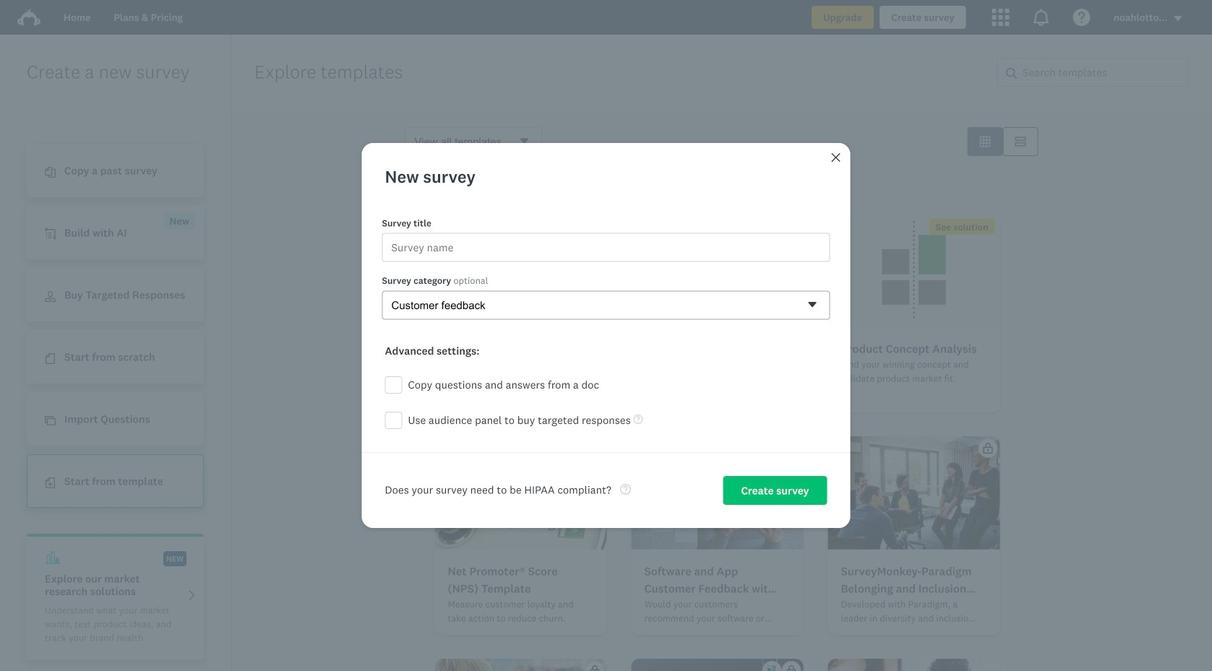 Task type: vqa. For each thing, say whether or not it's contained in the screenshot.
help icon
yes



Task type: locate. For each thing, give the bounding box(es) containing it.
2 lock image from the left
[[786, 443, 797, 454]]

dropdown arrow icon image
[[1173, 13, 1184, 23], [1175, 16, 1182, 21]]

employee engagement template image
[[632, 214, 804, 328]]

brand logo image
[[17, 6, 40, 29], [17, 9, 40, 26]]

lock image
[[590, 443, 600, 454], [786, 443, 797, 454]]

1 horizontal spatial lock image
[[786, 443, 797, 454]]

notification center icon image
[[1033, 9, 1050, 26]]

Search templates field
[[1017, 59, 1189, 86]]

chevronright image
[[187, 591, 197, 601]]

help image
[[634, 415, 643, 424]]

products icon image
[[993, 9, 1010, 26], [993, 9, 1010, 26]]

clone image
[[45, 416, 56, 427]]

2 horizontal spatial lock image
[[983, 443, 994, 454]]

software and app customer feedback with nps® image
[[632, 437, 804, 550]]

dialog
[[362, 143, 851, 529]]

0 horizontal spatial lock image
[[590, 443, 600, 454]]

help icon image
[[1074, 9, 1091, 26]]

lock image
[[983, 443, 994, 454], [590, 666, 600, 672], [786, 666, 797, 672]]

0 horizontal spatial lock image
[[590, 666, 600, 672]]

1 lock image from the left
[[590, 443, 600, 454]]

close image
[[830, 152, 842, 163], [832, 153, 841, 162]]



Task type: describe. For each thing, give the bounding box(es) containing it.
surveymonkey-paradigm belonging and inclusion template image
[[828, 437, 1000, 550]]

search image
[[1006, 68, 1017, 79]]

user image
[[45, 292, 56, 302]]

grid image
[[980, 136, 991, 147]]

textboxmultiple image
[[1015, 136, 1026, 147]]

product concept analysis image
[[828, 214, 1000, 328]]

documentclone image
[[45, 167, 56, 178]]

net promoter® score (nps) template image
[[435, 437, 607, 550]]

help image
[[620, 484, 631, 495]]

documentplus image
[[45, 478, 56, 489]]

lock image for net promoter® score (nps) template image
[[590, 443, 600, 454]]

lock image for software and app customer feedback with nps® image
[[786, 443, 797, 454]]

customer satisfaction template image
[[435, 214, 607, 328]]

2 brand logo image from the top
[[17, 9, 40, 26]]

Survey name field
[[382, 233, 830, 262]]

1 horizontal spatial lock image
[[786, 666, 797, 672]]

document image
[[45, 354, 56, 365]]

1 brand logo image from the top
[[17, 6, 40, 29]]



